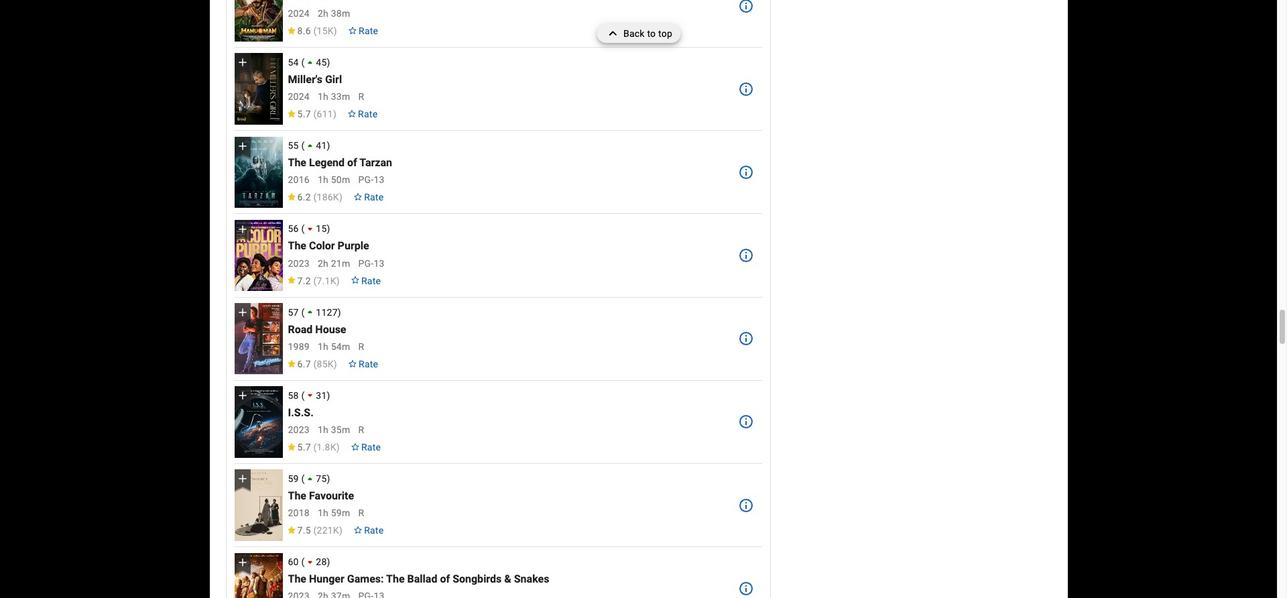 Task type: vqa. For each thing, say whether or not it's contained in the screenshot.
59
yes



Task type: locate. For each thing, give the bounding box(es) containing it.
imdb rating: 5.7 element down 1h 33m
[[287, 109, 337, 120]]

of up 50m
[[347, 156, 357, 169]]

pg- for purple
[[359, 258, 374, 269]]

3 star inline image from the top
[[287, 193, 296, 201]]

road house
[[288, 323, 346, 336]]

back to top
[[624, 28, 673, 39]]

0 vertical spatial 2h
[[318, 8, 329, 19]]

1 1h from the top
[[318, 91, 329, 102]]

the
[[288, 156, 307, 169], [288, 240, 307, 253], [288, 490, 307, 502], [288, 573, 307, 586], [386, 573, 405, 586]]

star border inline image down 33m
[[347, 110, 357, 118]]

moved up 45 in ranking element
[[303, 55, 327, 69]]

( for 5.7 ( 611 )
[[314, 109, 317, 120]]

) up the color purple
[[327, 224, 330, 234]]

2 vertical spatial star inline image
[[287, 527, 296, 534]]

pg-13 down purple
[[359, 258, 385, 269]]

arrow drop up image right 57 on the left bottom of page
[[303, 305, 318, 319]]

rate button for the color purple
[[345, 269, 386, 293]]

star inline image inside imdb rating: 7.5 element
[[287, 527, 296, 534]]

rate button down tarzan
[[348, 185, 389, 210]]

3 star inline image from the top
[[287, 527, 296, 534]]

1 vertical spatial 2023
[[288, 425, 310, 435]]

7.2 ( 7.1k )
[[298, 275, 340, 286]]

1h down the favourite link
[[318, 508, 329, 519]]

rate button right 611
[[342, 102, 383, 126]]

3 1h from the top
[[318, 341, 329, 352]]

2 vertical spatial add image
[[236, 472, 249, 486]]

41
[[316, 140, 327, 151]]

add image left the 55
[[236, 139, 249, 153]]

group left 54
[[234, 53, 283, 125]]

rate button right 221k
[[348, 519, 389, 543]]

) down 85k
[[327, 390, 330, 401]]

( for 7.2 ( 7.1k )
[[314, 275, 317, 286]]

back to top button
[[597, 24, 681, 43]]

55
[[288, 140, 299, 151]]

4 group from the top
[[234, 303, 283, 375]]

2018
[[288, 508, 310, 519]]

13 for the legend of tarzan
[[374, 175, 385, 185]]

star inline image left 5.7 ( 1.8k )
[[287, 443, 296, 451]]

( right the 55
[[301, 140, 305, 151]]

) down 1h 54m
[[334, 359, 337, 370]]

group
[[234, 53, 283, 125], [234, 137, 283, 208], [234, 220, 283, 291], [234, 303, 283, 375], [234, 386, 283, 458], [234, 470, 283, 541], [234, 553, 283, 598]]

pg-
[[359, 175, 374, 185], [359, 258, 374, 269]]

5.7
[[298, 109, 311, 120], [298, 442, 311, 453]]

1 r from the top
[[359, 91, 364, 102]]

rate for road house
[[359, 359, 378, 370]]

( right 54
[[301, 57, 305, 68]]

2 1h from the top
[[318, 175, 329, 185]]

r right 33m
[[359, 91, 364, 102]]

1 vertical spatial 2h
[[318, 258, 329, 269]]

)
[[334, 26, 337, 36], [327, 57, 330, 68], [333, 109, 337, 120], [327, 140, 330, 151], [339, 192, 343, 203], [327, 224, 330, 234], [337, 275, 340, 286], [338, 307, 341, 318], [334, 359, 337, 370], [327, 390, 330, 401], [337, 442, 340, 453], [327, 474, 330, 484], [339, 525, 343, 536], [327, 557, 330, 568]]

2023 up 7.2
[[288, 258, 310, 269]]

ranking 55 element
[[288, 139, 730, 153]]

2024 for 1h 33m
[[288, 91, 310, 102]]

2024
[[288, 8, 310, 19], [288, 91, 310, 102]]

31
[[316, 390, 327, 401]]

the legend of tarzan link
[[288, 156, 392, 169]]

add image for the hunger games: the ballad of songbirds & snakes
[[236, 556, 249, 569]]

( for 54 (
[[301, 57, 305, 68]]

star border inline image right "1.8k"
[[351, 443, 360, 451]]

1 13 from the top
[[374, 175, 385, 185]]

( inside ranking 54 element
[[301, 57, 305, 68]]

57 (
[[288, 307, 305, 318]]

3 add image from the top
[[236, 306, 249, 319]]

ranking 54 element
[[288, 55, 730, 69]]

1h left 33m
[[318, 91, 329, 102]]

see more information about hanu man image
[[738, 0, 754, 14]]

the color purple link
[[288, 240, 369, 253]]

75
[[316, 474, 327, 484]]

star border inline image for color
[[351, 277, 360, 284]]

1 vertical spatial imdb rating: 5.7 element
[[287, 442, 340, 453]]

0 horizontal spatial of
[[347, 156, 357, 169]]

) inside ranking 54 element
[[327, 57, 330, 68]]

see more information about miller's girl image
[[738, 81, 754, 97]]

(
[[314, 26, 317, 36], [301, 57, 305, 68], [314, 109, 317, 120], [301, 140, 305, 151], [314, 192, 317, 203], [301, 224, 305, 234], [314, 275, 317, 286], [301, 307, 305, 318], [314, 359, 317, 370], [301, 390, 305, 401], [314, 442, 317, 453], [301, 474, 305, 484], [314, 525, 317, 536], [301, 557, 305, 568]]

miller's girl
[[288, 73, 342, 86]]

pg- down purple
[[359, 258, 374, 269]]

add image for i.s.s.
[[236, 389, 249, 403]]

) down 35m
[[337, 442, 340, 453]]

) up house
[[338, 307, 341, 318]]

( right 6.2
[[314, 192, 317, 203]]

the left ballad
[[386, 573, 405, 586]]

56
[[288, 224, 299, 234]]

rate button down purple
[[345, 269, 386, 293]]

rate right 611
[[358, 109, 378, 120]]

2 pg- from the top
[[359, 258, 374, 269]]

rate button right "1.8k"
[[345, 435, 386, 460]]

2024 down miller's
[[288, 91, 310, 102]]

ranking 60 element
[[288, 555, 730, 569]]

5.7 left "1.8k"
[[298, 442, 311, 453]]

moved up 1127 in ranking element
[[303, 305, 338, 319]]

imdb rating: 6.7 element
[[287, 359, 337, 370]]

imdb rating: 5.7 element down 1h 35m
[[287, 442, 340, 453]]

pg- down tarzan
[[359, 175, 374, 185]]

1 star inline image from the top
[[287, 277, 296, 284]]

0 vertical spatial 2024
[[288, 8, 310, 19]]

miller's girl link
[[288, 73, 342, 86]]

2023 for the color purple
[[288, 258, 310, 269]]

star inline image inside imdb rating: 5.7 element
[[287, 110, 296, 118]]

star inline image for the color purple
[[287, 277, 296, 284]]

4 arrow drop up image from the top
[[303, 472, 318, 486]]

) up hunger
[[327, 557, 330, 568]]

1 vertical spatial 13
[[374, 258, 385, 269]]

1h left 50m
[[318, 175, 329, 185]]

see more information about road house image
[[738, 331, 754, 347]]

jason schwartzman, viola davis, peter dinklage, rachel zegler, josh andrés rivera, tom blyth, and hunter schafer in the hunger games: the ballad of songbirds & snakes (2023) image
[[234, 553, 283, 598]]

( right 56
[[301, 224, 305, 234]]

28
[[316, 557, 327, 568]]

hanuman in hanu man (2024) image
[[234, 0, 283, 41]]

add image for the color purple
[[236, 223, 249, 236]]

see more information about the color purple image
[[738, 248, 754, 264]]

2 2024 from the top
[[288, 91, 310, 102]]

pg-13
[[359, 175, 385, 185], [359, 258, 385, 269]]

add image
[[236, 139, 249, 153], [236, 389, 249, 403], [236, 472, 249, 486]]

rate button for i.s.s.
[[345, 435, 386, 460]]

0 vertical spatial of
[[347, 156, 357, 169]]

( right 6.7
[[314, 359, 317, 370]]

star inline image inside imdb rating: 7.2 element
[[287, 277, 296, 284]]

r for the favourite
[[359, 508, 364, 519]]

pg-13 for of
[[359, 175, 385, 185]]

of inside the legend of tarzan link
[[347, 156, 357, 169]]

martin freeman and jenna ortega in miller's girl (2024) image
[[234, 53, 283, 125]]

4 1h from the top
[[318, 425, 329, 435]]

add image for the legend of tarzan
[[236, 139, 249, 153]]

2 arrow drop up image from the top
[[303, 139, 318, 153]]

the hunger games: the ballad of songbirds & snakes link
[[288, 573, 550, 586]]

3 add image from the top
[[236, 472, 249, 486]]

3 arrow drop up image from the top
[[303, 305, 318, 319]]

4 star inline image from the top
[[287, 360, 296, 367]]

purple
[[338, 240, 369, 253]]

( inside "ranking 60" element
[[301, 557, 305, 568]]

6.2 ( 186k )
[[298, 192, 343, 203]]

arrow drop up image right 59
[[303, 472, 318, 486]]

3 group from the top
[[234, 220, 283, 291]]

star inline image left 7.5
[[287, 527, 296, 534]]

group left the i.s.s. link
[[234, 386, 283, 458]]

0 vertical spatial star border inline image
[[348, 360, 357, 367]]

see more information about the favourite image
[[738, 497, 754, 514]]

6.7 ( 85k )
[[298, 359, 337, 370]]

star border inline image
[[348, 27, 357, 34], [347, 110, 357, 118], [354, 193, 363, 201], [351, 277, 360, 284], [354, 527, 363, 534]]

1h left 54m
[[318, 341, 329, 352]]

star inline image left 7.2
[[287, 277, 296, 284]]

( up moved up 41 in ranking element
[[314, 109, 317, 120]]

2024 up 8.6
[[288, 8, 310, 19]]

5.7 for miller's girl
[[298, 109, 311, 120]]

56 (
[[288, 224, 305, 234]]

star inline image
[[287, 277, 296, 284], [287, 443, 296, 451], [287, 527, 296, 534]]

13 down tarzan
[[374, 175, 385, 185]]

arrow drop up image for house
[[303, 305, 318, 319]]

1 2024 from the top
[[288, 8, 310, 19]]

arrow drop down image
[[303, 389, 318, 403], [303, 555, 318, 569]]

0 vertical spatial 2023
[[288, 258, 310, 269]]

2 group from the top
[[234, 137, 283, 208]]

1 star inline image from the top
[[287, 27, 296, 34]]

( right 7.2
[[314, 275, 317, 286]]

star border inline image for favourite
[[354, 527, 363, 534]]

2 2023 from the top
[[288, 425, 310, 435]]

snakes
[[514, 573, 550, 586]]

r right 35m
[[359, 425, 364, 435]]

1h
[[318, 91, 329, 102], [318, 175, 329, 185], [318, 341, 329, 352], [318, 425, 329, 435], [318, 508, 329, 519]]

of inside the hunger games: the ballad of songbirds & snakes link
[[440, 573, 450, 586]]

the for the favourite
[[288, 490, 307, 502]]

( right 7.5
[[314, 525, 317, 536]]

2 r from the top
[[359, 341, 364, 352]]

expand less image
[[605, 24, 624, 43]]

imdb rating: 5.7 element
[[287, 109, 337, 120], [287, 442, 340, 453]]

the down 60 (
[[288, 573, 307, 586]]

i.s.s. (2023) image
[[234, 387, 283, 458]]

color
[[309, 240, 335, 253]]

add image left 59
[[236, 472, 249, 486]]

( up moved up 75 in ranking element
[[314, 442, 317, 453]]

38m
[[331, 8, 350, 19]]

top
[[659, 28, 673, 39]]

2h for 2h 38m
[[318, 8, 329, 19]]

2023
[[288, 258, 310, 269], [288, 425, 310, 435]]

group left 60
[[234, 553, 283, 598]]

arrow drop down image right 58
[[303, 389, 318, 403]]

star inline image inside imdb rating: 8.6 "element"
[[287, 27, 296, 34]]

( inside ranking 55 element
[[301, 140, 305, 151]]

rate down tarzan
[[364, 192, 384, 203]]

1h for road house
[[318, 341, 329, 352]]

1 vertical spatial pg-13
[[359, 258, 385, 269]]

group for the hunger games: the ballad of songbirds & snakes
[[234, 553, 283, 598]]

( right 58
[[301, 390, 305, 401]]

star border inline image right 7.1k
[[351, 277, 360, 284]]

0 vertical spatial add image
[[236, 139, 249, 153]]

1 horizontal spatial of
[[440, 573, 450, 586]]

2 5.7 from the top
[[298, 442, 311, 453]]

moved down 15 in ranking element
[[303, 222, 327, 236]]

add image
[[236, 56, 249, 69], [236, 223, 249, 236], [236, 306, 249, 319], [236, 556, 249, 569]]

star inline image
[[287, 27, 296, 34], [287, 110, 296, 118], [287, 193, 296, 201], [287, 360, 296, 367]]

1 vertical spatial 5.7
[[298, 442, 311, 453]]

2h
[[318, 8, 329, 19], [318, 258, 329, 269]]

2h 38m
[[318, 8, 350, 19]]

58 (
[[288, 390, 305, 401]]

add image down hanuman in hanu man (2024) image
[[236, 56, 249, 69]]

0 vertical spatial 13
[[374, 175, 385, 185]]

( inside ranking 56 element
[[301, 224, 305, 234]]

star border inline image
[[348, 360, 357, 367], [351, 443, 360, 451]]

1 vertical spatial star border inline image
[[351, 443, 360, 451]]

of
[[347, 156, 357, 169], [440, 573, 450, 586]]

0 vertical spatial pg-
[[359, 175, 374, 185]]

( for 5.7 ( 1.8k )
[[314, 442, 317, 453]]

i.s.s. link
[[288, 406, 314, 419]]

group for miller's girl
[[234, 53, 283, 125]]

arrow drop up image right 54
[[303, 55, 318, 69]]

2 add image from the top
[[236, 389, 249, 403]]

1 arrow drop down image from the top
[[303, 389, 318, 403]]

) up legend
[[327, 140, 330, 151]]

1 group from the top
[[234, 53, 283, 125]]

rate
[[359, 26, 378, 36], [358, 109, 378, 120], [364, 192, 384, 203], [362, 275, 381, 286], [359, 359, 378, 370], [362, 442, 381, 453], [364, 525, 384, 536]]

( inside ranking 58 element
[[301, 390, 305, 401]]

1 vertical spatial 2024
[[288, 91, 310, 102]]

( right 60
[[301, 557, 305, 568]]

2023 down the i.s.s. link
[[288, 425, 310, 435]]

pg-13 down tarzan
[[359, 175, 385, 185]]

add image left 57 on the left bottom of page
[[236, 306, 249, 319]]

13
[[374, 175, 385, 185], [374, 258, 385, 269]]

1 pg-13 from the top
[[359, 175, 385, 185]]

ranking 58 element
[[288, 389, 730, 403]]

2 2h from the top
[[318, 258, 329, 269]]

patrick swayze and kelly lynch in road house (1989) image
[[234, 303, 283, 375]]

star inline image inside imdb rating: 5.7 element
[[287, 443, 296, 451]]

1 2023 from the top
[[288, 258, 310, 269]]

1989
[[288, 341, 310, 352]]

arrow drop down image right 60
[[303, 555, 318, 569]]

) down 59m
[[339, 525, 343, 536]]

( for 60 (
[[301, 557, 305, 568]]

( right 8.6
[[314, 26, 317, 36]]

the down the 59 (
[[288, 490, 307, 502]]

group left 2018
[[234, 470, 283, 541]]

r
[[359, 91, 364, 102], [359, 341, 364, 352], [359, 425, 364, 435], [359, 508, 364, 519]]

1 imdb rating: 5.7 element from the top
[[287, 109, 337, 120]]

arrow drop up image right the 55
[[303, 139, 318, 153]]

1 vertical spatial of
[[440, 573, 450, 586]]

4 add image from the top
[[236, 556, 249, 569]]

star border inline image down 54m
[[348, 360, 357, 367]]

6 group from the top
[[234, 470, 283, 541]]

2h down color
[[318, 258, 329, 269]]

arrow drop up image
[[303, 55, 318, 69], [303, 139, 318, 153], [303, 305, 318, 319], [303, 472, 318, 486]]

2 pg-13 from the top
[[359, 258, 385, 269]]

59m
[[331, 508, 350, 519]]

0 vertical spatial pg-13
[[359, 175, 385, 185]]

2 add image from the top
[[236, 223, 249, 236]]

1 vertical spatial arrow drop down image
[[303, 555, 318, 569]]

star inline image inside imdb rating: 6.7 element
[[287, 360, 296, 367]]

85k
[[317, 359, 334, 370]]

arrow drop down image
[[303, 222, 318, 236]]

add image left 58
[[236, 389, 249, 403]]

) up favourite on the left bottom of the page
[[327, 474, 330, 484]]

0 vertical spatial arrow drop down image
[[303, 389, 318, 403]]

) inside ranking 56 element
[[327, 224, 330, 234]]

rate button right 85k
[[343, 352, 384, 376]]

2 imdb rating: 5.7 element from the top
[[287, 442, 340, 453]]

rate for the favourite
[[364, 525, 384, 536]]

rate down purple
[[362, 275, 381, 286]]

1 vertical spatial add image
[[236, 389, 249, 403]]

to
[[648, 28, 656, 39]]

1 vertical spatial star inline image
[[287, 443, 296, 451]]

rate for the color purple
[[362, 275, 381, 286]]

0 vertical spatial star inline image
[[287, 277, 296, 284]]

star inline image left 6.7
[[287, 360, 296, 367]]

1 5.7 from the top
[[298, 109, 311, 120]]

( inside ranking 57 element
[[301, 307, 305, 318]]

1 pg- from the top
[[359, 175, 374, 185]]

1h for miller's girl
[[318, 91, 329, 102]]

moved down 31 in ranking element
[[303, 389, 327, 403]]

the down 56 ( on the left of the page
[[288, 240, 307, 253]]

star inline image left 6.2
[[287, 193, 296, 201]]

star inline image for the favourite
[[287, 527, 296, 534]]

rate for miller's girl
[[358, 109, 378, 120]]

57
[[288, 307, 299, 318]]

add image for road house
[[236, 306, 249, 319]]

( inside ranking 59 'element'
[[301, 474, 305, 484]]

r right 59m
[[359, 508, 364, 519]]

4 r from the top
[[359, 508, 364, 519]]

13 right 21m
[[374, 258, 385, 269]]

1 arrow drop up image from the top
[[303, 55, 318, 69]]

( for 7.5 ( 221k )
[[314, 525, 317, 536]]

star border inline image right 186k
[[354, 193, 363, 201]]

taraji p. henson, fantasia barrino, and danielle brooks in the color purple (2023) image
[[234, 220, 283, 291]]

group left 1989
[[234, 303, 283, 375]]

5.7 for i.s.s.
[[298, 442, 311, 453]]

star border inline image right 221k
[[354, 527, 363, 534]]

pg-13 for purple
[[359, 258, 385, 269]]

7 group from the top
[[234, 553, 283, 598]]

group for the legend of tarzan
[[234, 137, 283, 208]]

group left the 2016 in the left top of the page
[[234, 137, 283, 208]]

2 star inline image from the top
[[287, 443, 296, 451]]

1 add image from the top
[[236, 56, 249, 69]]

rate button for road house
[[343, 352, 384, 376]]

the color purple
[[288, 240, 369, 253]]

0 vertical spatial imdb rating: 5.7 element
[[287, 109, 337, 120]]

road house link
[[288, 323, 346, 336]]

rate right 221k
[[364, 525, 384, 536]]

5 group from the top
[[234, 386, 283, 458]]

5.7 left 611
[[298, 109, 311, 120]]

2 13 from the top
[[374, 258, 385, 269]]

i.s.s.
[[288, 406, 314, 419]]

( for 8.6 ( 15k )
[[314, 26, 317, 36]]

60
[[288, 557, 299, 568]]

54
[[288, 57, 299, 68]]

of right ballad
[[440, 573, 450, 586]]

( for 6.7 ( 85k )
[[314, 359, 317, 370]]

star inline image inside imdb rating: 6.2 'element'
[[287, 193, 296, 201]]

1 vertical spatial pg-
[[359, 258, 374, 269]]

rate right "1.8k"
[[362, 442, 381, 453]]

( right 57 on the left bottom of page
[[301, 307, 305, 318]]

) inside ranking 58 element
[[327, 390, 330, 401]]

3 r from the top
[[359, 425, 364, 435]]

r right 54m
[[359, 341, 364, 352]]

add image for the favourite
[[236, 472, 249, 486]]

favourite
[[309, 490, 354, 502]]

road
[[288, 323, 313, 336]]

1 add image from the top
[[236, 139, 249, 153]]

) up 'girl'
[[327, 57, 330, 68]]

5 1h from the top
[[318, 508, 329, 519]]

33m
[[331, 91, 350, 102]]

imdb rating: 8.6 element
[[287, 26, 337, 36]]

0 vertical spatial 5.7
[[298, 109, 311, 120]]

the down 55 (
[[288, 156, 307, 169]]

see more information about the legend of tarzan image
[[738, 164, 754, 180]]

add image left 60
[[236, 556, 249, 569]]

1 2h from the top
[[318, 8, 329, 19]]

1h for the favourite
[[318, 508, 329, 519]]

group left 56
[[234, 220, 283, 291]]

2 star inline image from the top
[[287, 110, 296, 118]]

2 arrow drop down image from the top
[[303, 555, 318, 569]]

54 (
[[288, 57, 305, 68]]

( for 57 (
[[301, 307, 305, 318]]

&
[[505, 573, 512, 586]]



Task type: describe. For each thing, give the bounding box(es) containing it.
arrow drop up image for girl
[[303, 55, 318, 69]]

see more information about i.s.s. image
[[738, 414, 754, 430]]

the for the color purple
[[288, 240, 307, 253]]

) down 1h 33m
[[333, 109, 337, 120]]

54m
[[331, 341, 350, 352]]

back
[[624, 28, 645, 39]]

star border inline image down "38m"
[[348, 27, 357, 34]]

6.2
[[298, 192, 311, 203]]

611
[[317, 109, 333, 120]]

the for the hunger games: the ballad of songbirds & snakes
[[288, 573, 307, 586]]

60 (
[[288, 557, 305, 568]]

star inline image for miller's
[[287, 110, 296, 118]]

rate button for the favourite
[[348, 519, 389, 543]]

59 (
[[288, 474, 305, 484]]

2h 21m
[[318, 258, 350, 269]]

imdb rating: 7.2 element
[[287, 275, 340, 286]]

1h 54m
[[318, 341, 350, 352]]

group for i.s.s.
[[234, 386, 283, 458]]

r for i.s.s.
[[359, 425, 364, 435]]

5.7 ( 1.8k )
[[298, 442, 340, 453]]

) inside ranking 57 element
[[338, 307, 341, 318]]

5.7 ( 611 )
[[298, 109, 337, 120]]

1h 33m
[[318, 91, 350, 102]]

star border inline image for i.s.s.
[[351, 443, 360, 451]]

) down 21m
[[337, 275, 340, 286]]

rate button for miller's girl
[[342, 102, 383, 126]]

arrow drop down image for the hunger games: the ballad of songbirds & snakes
[[303, 555, 318, 569]]

( for 58 (
[[301, 390, 305, 401]]

ranking 56 element
[[288, 222, 730, 236]]

( for 6.2 ( 186k )
[[314, 192, 317, 203]]

games:
[[347, 573, 384, 586]]

star inline image for i.s.s.
[[287, 443, 296, 451]]

8.6 ( 15k )
[[298, 26, 337, 36]]

arrow drop down image for i.s.s.
[[303, 389, 318, 403]]

221k
[[317, 525, 339, 536]]

star inline image for the
[[287, 193, 296, 201]]

) inside ranking 59 'element'
[[327, 474, 330, 484]]

7.5 ( 221k )
[[298, 525, 343, 536]]

1h for the legend of tarzan
[[318, 175, 329, 185]]

58
[[288, 390, 299, 401]]

7.2
[[298, 275, 311, 286]]

186k
[[317, 192, 339, 203]]

ranking 59 element
[[288, 472, 730, 486]]

imdb rating: 5.7 element for miller's girl
[[287, 109, 337, 120]]

moved up 75 in ranking element
[[303, 472, 327, 486]]

1h 59m
[[318, 508, 350, 519]]

( for 56 (
[[301, 224, 305, 234]]

r for road house
[[359, 341, 364, 352]]

arrow drop up image for legend
[[303, 139, 318, 153]]

the for the legend of tarzan
[[288, 156, 307, 169]]

pg- for of
[[359, 175, 374, 185]]

13 for the color purple
[[374, 258, 385, 269]]

2h for 2h 21m
[[318, 258, 329, 269]]

7.1k
[[317, 275, 337, 286]]

50m
[[331, 175, 350, 185]]

star inline image for road
[[287, 360, 296, 367]]

6.7
[[298, 359, 311, 370]]

ballad
[[408, 573, 438, 586]]

rate for i.s.s.
[[362, 442, 381, 453]]

group for road house
[[234, 303, 283, 375]]

) inside "ranking 60" element
[[327, 557, 330, 568]]

r for miller's girl
[[359, 91, 364, 102]]

add image for miller's girl
[[236, 56, 249, 69]]

star border inline image for road house
[[348, 360, 357, 367]]

imdb rating: 6.2 element
[[287, 192, 343, 203]]

miller's
[[288, 73, 323, 86]]

2016
[[288, 175, 310, 185]]

rate for the legend of tarzan
[[364, 192, 384, 203]]

55 (
[[288, 140, 305, 151]]

2024 for 2h 38m
[[288, 8, 310, 19]]

2023 for i.s.s.
[[288, 425, 310, 435]]

moved up 41 in ranking element
[[303, 139, 327, 153]]

15k
[[317, 26, 334, 36]]

legend
[[309, 156, 345, 169]]

35m
[[331, 425, 350, 435]]

the favourite
[[288, 490, 354, 502]]

59
[[288, 474, 299, 484]]

) down 2h 38m
[[334, 26, 337, 36]]

1h for i.s.s.
[[318, 425, 329, 435]]

( for 59 (
[[301, 474, 305, 484]]

1127
[[316, 307, 338, 318]]

imdb rating: 5.7 element for i.s.s.
[[287, 442, 340, 453]]

ranking 57 element
[[288, 305, 730, 319]]

( for 55 (
[[301, 140, 305, 151]]

1h 35m
[[318, 425, 350, 435]]

the favourite link
[[288, 490, 354, 503]]

45
[[316, 57, 327, 68]]

see more information about the hunger games: the ballad of songbirds & snakes image
[[738, 581, 754, 597]]

21m
[[331, 258, 350, 269]]

) inside ranking 55 element
[[327, 140, 330, 151]]

moved down 28 in ranking element
[[303, 555, 327, 569]]

7.5
[[298, 525, 311, 536]]

) down 50m
[[339, 192, 343, 203]]

15
[[316, 224, 327, 234]]

star border inline image for girl
[[347, 110, 357, 118]]

rate right 15k
[[359, 26, 378, 36]]

star border inline image for legend
[[354, 193, 363, 201]]

the hunger games: the ballad of songbirds & snakes
[[288, 573, 550, 586]]

group for the color purple
[[234, 220, 283, 291]]

rate button for the legend of tarzan
[[348, 185, 389, 210]]

hunger
[[309, 573, 345, 586]]

tarzan
[[360, 156, 392, 169]]

girl
[[325, 73, 342, 86]]

songbirds
[[453, 573, 502, 586]]

house
[[315, 323, 346, 336]]

arrow drop up image for favourite
[[303, 472, 318, 486]]

group for the favourite
[[234, 470, 283, 541]]

imdb rating: 7.5 element
[[287, 525, 343, 536]]

8.6
[[298, 26, 311, 36]]

rachel weisz, emma stone, and olivia colman in the favourite (2018) image
[[234, 470, 283, 541]]

rate button right 15k
[[343, 19, 384, 43]]

the legend of tarzan
[[288, 156, 392, 169]]

alexander skarsgård and margot robbie in the legend of tarzan (2016) image
[[234, 137, 283, 208]]

1.8k
[[317, 442, 337, 453]]

1h 50m
[[318, 175, 350, 185]]



